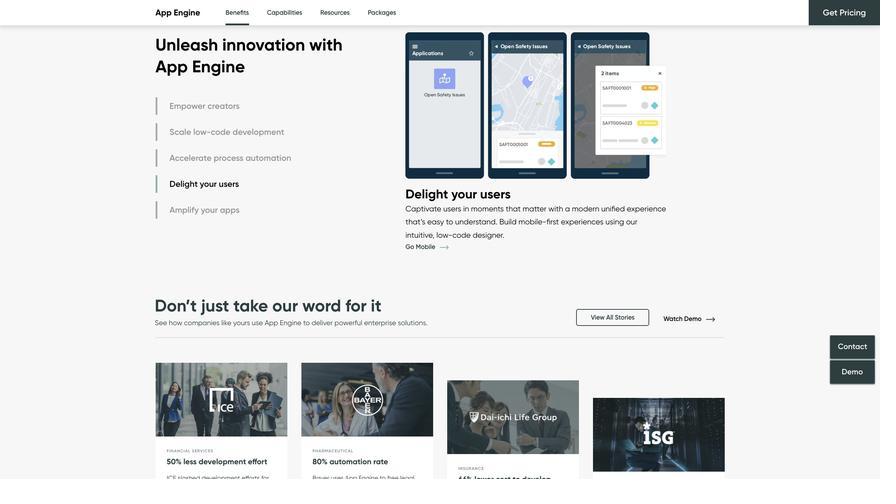 Task type: locate. For each thing, give the bounding box(es) containing it.
your for delight your users
[[200, 179, 217, 189]]

a
[[565, 204, 570, 213]]

capabilities
[[267, 9, 302, 17]]

mobile-
[[519, 217, 546, 226]]

0 vertical spatial development
[[233, 127, 284, 137]]

1 horizontal spatial our
[[626, 217, 638, 226]]

our right using
[[626, 217, 638, 226]]

accelerate process automation
[[170, 153, 291, 163]]

watch demo
[[663, 315, 703, 323]]

intuitive,
[[406, 230, 435, 240]]

process
[[214, 153, 243, 163]]

users down process
[[219, 179, 239, 189]]

1 vertical spatial app
[[155, 56, 188, 77]]

our inside don't just take our word for it see how companies like yours use app engine to deliver powerful enterprise solutions.
[[272, 295, 298, 316]]

demo down contact link
[[842, 367, 863, 377]]

intercontinental exchange (ice) image
[[155, 363, 287, 437]]

companies
[[184, 318, 220, 327]]

take
[[233, 295, 268, 316]]

contact
[[838, 342, 867, 352]]

delight inside delight your users captivate users in moments that matter with a modern unified experience that's easy to understand. build mobile-first experiences using our intuitive, low-code designer.
[[406, 186, 448, 202]]

1 horizontal spatial demo
[[842, 367, 863, 377]]

users left in
[[443, 204, 461, 213]]

packages
[[368, 9, 396, 17]]

demo right watch
[[684, 315, 702, 323]]

0 vertical spatial with
[[309, 34, 343, 55]]

1 vertical spatial with
[[548, 204, 563, 213]]

1 horizontal spatial with
[[548, 204, 563, 213]]

our inside delight your users captivate users in moments that matter with a modern unified experience that's easy to understand. build mobile-first experiences using our intuitive, low-code designer.
[[626, 217, 638, 226]]

1 vertical spatial to
[[303, 318, 310, 327]]

50%
[[167, 457, 182, 466]]

0 vertical spatial to
[[446, 217, 453, 226]]

1 horizontal spatial to
[[446, 217, 453, 226]]

effort
[[248, 457, 267, 466]]

0 vertical spatial low-
[[193, 127, 211, 137]]

0 horizontal spatial our
[[272, 295, 298, 316]]

scale low-code development
[[170, 127, 284, 137]]

that
[[506, 204, 521, 213]]

0 horizontal spatial code
[[211, 127, 231, 137]]

build modern multi-channel experiences image
[[406, 25, 666, 186]]

accelerate
[[170, 153, 212, 163]]

solutions.
[[398, 318, 428, 327]]

to
[[446, 217, 453, 226], [303, 318, 310, 327]]

amplify your apps
[[170, 205, 240, 215]]

powerful
[[335, 318, 362, 327]]

your for delight your users captivate users in moments that matter with a modern unified experience that's easy to understand. build mobile-first experiences using our intuitive, low-code designer.
[[451, 186, 477, 202]]

1 vertical spatial code
[[452, 230, 471, 240]]

low- right scale
[[193, 127, 211, 137]]

automation
[[246, 153, 291, 163], [329, 457, 371, 466]]

0 vertical spatial app
[[155, 8, 172, 18]]

0 horizontal spatial delight
[[170, 179, 198, 189]]

stories
[[615, 314, 635, 321]]

low- inside delight your users captivate users in moments that matter with a modern unified experience that's easy to understand. build mobile-first experiences using our intuitive, low-code designer.
[[436, 230, 452, 240]]

to left deliver
[[303, 318, 310, 327]]

low- down easy
[[436, 230, 452, 240]]

empower
[[170, 101, 205, 111]]

users
[[219, 179, 239, 189], [480, 186, 511, 202], [443, 204, 461, 213]]

0 horizontal spatial with
[[309, 34, 343, 55]]

our
[[626, 217, 638, 226], [272, 295, 298, 316]]

1 vertical spatial low-
[[436, 230, 452, 240]]

delight up captivate
[[406, 186, 448, 202]]

bayer creates innovative legal shared services function image
[[301, 363, 433, 437]]

engine inside unleash innovation with app engine
[[192, 56, 245, 77]]

1 horizontal spatial automation
[[329, 457, 371, 466]]

code down understand.
[[452, 230, 471, 240]]

creators
[[208, 101, 240, 111]]

to right easy
[[446, 217, 453, 226]]

to inside delight your users captivate users in moments that matter with a modern unified experience that's easy to understand. build mobile-first experiences using our intuitive, low-code designer.
[[446, 217, 453, 226]]

packages link
[[368, 0, 396, 26]]

0 vertical spatial code
[[211, 127, 231, 137]]

in
[[463, 204, 469, 213]]

delight up 'amplify'
[[170, 179, 198, 189]]

2 horizontal spatial users
[[480, 186, 511, 202]]

like
[[221, 318, 231, 327]]

don't just take our word for it see how companies like yours use app engine to deliver powerful enterprise solutions.
[[155, 295, 428, 327]]

for
[[345, 295, 367, 316]]

get
[[823, 7, 838, 18]]

1 horizontal spatial delight
[[406, 186, 448, 202]]

view all stories link
[[576, 309, 649, 326]]

0 vertical spatial demo
[[684, 315, 702, 323]]

delight
[[170, 179, 198, 189], [406, 186, 448, 202]]

with down resources link
[[309, 34, 343, 55]]

app
[[155, 8, 172, 18], [155, 56, 188, 77], [265, 318, 278, 327]]

2 vertical spatial engine
[[280, 318, 301, 327]]

engine inside don't just take our word for it see how companies like yours use app engine to deliver powerful enterprise solutions.
[[280, 318, 301, 327]]

1 vertical spatial demo
[[842, 367, 863, 377]]

0 horizontal spatial automation
[[246, 153, 291, 163]]

users up moments
[[480, 186, 511, 202]]

your up in
[[451, 186, 477, 202]]

delight your users link
[[155, 175, 293, 193]]

code down the creators
[[211, 127, 231, 137]]

0 horizontal spatial users
[[219, 179, 239, 189]]

scale
[[170, 127, 191, 137]]

1 horizontal spatial code
[[452, 230, 471, 240]]

your up "amplify your apps"
[[200, 179, 217, 189]]

dai-ichi centralizes systems & databases on 1 platform image
[[447, 381, 579, 455]]

delight your users
[[170, 179, 239, 189]]

empower creators link
[[155, 97, 293, 115]]

your inside delight your users captivate users in moments that matter with a modern unified experience that's easy to understand. build mobile-first experiences using our intuitive, low-code designer.
[[451, 186, 477, 202]]

1 vertical spatial engine
[[192, 56, 245, 77]]

0 horizontal spatial to
[[303, 318, 310, 327]]

low-
[[193, 127, 211, 137], [436, 230, 452, 240]]

code inside delight your users captivate users in moments that matter with a modern unified experience that's easy to understand. build mobile-first experiences using our intuitive, low-code designer.
[[452, 230, 471, 240]]

1 horizontal spatial low-
[[436, 230, 452, 240]]

2 vertical spatial app
[[265, 318, 278, 327]]

build
[[499, 217, 517, 226]]

moments
[[471, 204, 504, 213]]

empower creators
[[170, 101, 240, 111]]

your left the apps
[[201, 205, 218, 215]]

demo
[[684, 315, 702, 323], [842, 367, 863, 377]]

your
[[200, 179, 217, 189], [451, 186, 477, 202], [201, 205, 218, 215]]

engine
[[174, 8, 200, 18], [192, 56, 245, 77], [280, 318, 301, 327]]

code
[[211, 127, 231, 137], [452, 230, 471, 240]]

1 vertical spatial our
[[272, 295, 298, 316]]

development
[[233, 127, 284, 137], [199, 457, 246, 466]]

our right take on the left bottom of the page
[[272, 295, 298, 316]]

0 vertical spatial our
[[626, 217, 638, 226]]

matter
[[523, 204, 546, 213]]

with
[[309, 34, 343, 55], [548, 204, 563, 213]]

understand.
[[455, 217, 497, 226]]

0 horizontal spatial low-
[[193, 127, 211, 137]]

delight your users captivate users in moments that matter with a modern unified experience that's easy to understand. build mobile-first experiences using our intuitive, low-code designer.
[[406, 186, 666, 240]]

with left a
[[548, 204, 563, 213]]

go mobile
[[406, 243, 437, 251]]



Task type: describe. For each thing, give the bounding box(es) containing it.
unleash
[[155, 34, 218, 55]]

resources
[[320, 9, 350, 17]]

all
[[606, 314, 613, 321]]

contact link
[[830, 335, 875, 359]]

use
[[252, 318, 263, 327]]

how
[[169, 318, 182, 327]]

just
[[201, 295, 229, 316]]

with inside delight your users captivate users in moments that matter with a modern unified experience that's easy to understand. build mobile-first experiences using our intuitive, low-code designer.
[[548, 204, 563, 213]]

1 horizontal spatial users
[[443, 204, 461, 213]]

50% less development effort
[[167, 457, 267, 466]]

0 horizontal spatial demo
[[684, 315, 702, 323]]

using
[[606, 217, 624, 226]]

80%
[[313, 457, 328, 466]]

app engine
[[155, 8, 200, 18]]

amplify your apps link
[[155, 201, 293, 219]]

demo link
[[830, 360, 875, 384]]

pricing
[[840, 7, 866, 18]]

view all stories
[[591, 314, 635, 321]]

get pricing
[[823, 7, 866, 18]]

users for delight your users captivate users in moments that matter with a modern unified experience that's easy to understand. build mobile-first experiences using our intuitive, low-code designer.
[[480, 186, 511, 202]]

capabilities link
[[267, 0, 302, 26]]

watch demo link
[[663, 315, 725, 323]]

that's
[[406, 217, 425, 226]]

amplify
[[170, 205, 199, 215]]

your for amplify your apps
[[201, 205, 218, 215]]

view
[[591, 314, 605, 321]]

enterprise
[[364, 318, 396, 327]]

experiences
[[561, 217, 604, 226]]

rate
[[373, 457, 388, 466]]

unleash innovation with app engine
[[155, 34, 343, 77]]

easy
[[427, 217, 444, 226]]

yours
[[233, 318, 250, 327]]

go mobile link
[[406, 243, 459, 251]]

captivate
[[406, 204, 441, 213]]

delight for delight your users captivate users in moments that matter with a modern unified experience that's easy to understand. build mobile-first experiences using our intuitive, low-code designer.
[[406, 186, 448, 202]]

to inside don't just take our word for it see how companies like yours use app engine to deliver powerful enterprise solutions.
[[303, 318, 310, 327]]

apps
[[220, 205, 240, 215]]

innovation
[[222, 34, 305, 55]]

get pricing link
[[809, 0, 880, 25]]

1 vertical spatial development
[[199, 457, 246, 466]]

benefits
[[226, 9, 249, 17]]

0 vertical spatial automation
[[246, 153, 291, 163]]

mobile
[[416, 243, 435, 251]]

app inside unleash innovation with app engine
[[155, 56, 188, 77]]

it
[[371, 295, 382, 316]]

go
[[406, 243, 414, 251]]

word
[[302, 295, 341, 316]]

80% automation rate
[[313, 457, 388, 466]]

with inside unleash innovation with app engine
[[309, 34, 343, 55]]

see
[[155, 318, 167, 327]]

designer.
[[473, 230, 504, 240]]

resources link
[[320, 0, 350, 26]]

don't
[[155, 295, 197, 316]]

scale low-code development link
[[155, 123, 293, 141]]

accelerate process automation link
[[155, 149, 293, 167]]

users for delight your users
[[219, 179, 239, 189]]

deliver
[[312, 318, 333, 327]]

experience
[[627, 204, 666, 213]]

benefits link
[[226, 0, 249, 27]]

less
[[183, 457, 197, 466]]

modern
[[572, 204, 599, 213]]

0 vertical spatial engine
[[174, 8, 200, 18]]

isg grow revenue and pipeline with app engine image
[[593, 398, 725, 472]]

watch
[[663, 315, 683, 323]]

unified
[[601, 204, 625, 213]]

app inside don't just take our word for it see how companies like yours use app engine to deliver powerful enterprise solutions.
[[265, 318, 278, 327]]

delight for delight your users
[[170, 179, 198, 189]]

first
[[546, 217, 559, 226]]

1 vertical spatial automation
[[329, 457, 371, 466]]



Task type: vqa. For each thing, say whether or not it's contained in the screenshot.
steps
no



